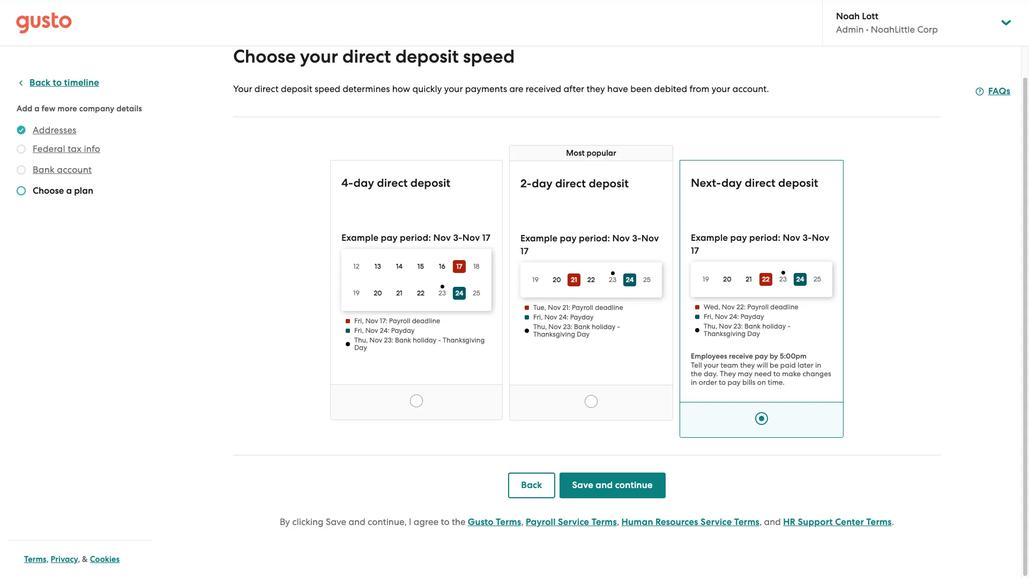 Task type: vqa. For each thing, say whether or not it's contained in the screenshot.
did
no



Task type: describe. For each thing, give the bounding box(es) containing it.
received
[[526, 84, 561, 94]]

team
[[721, 361, 738, 370]]

terms right center
[[866, 517, 892, 528]]

federal tax info
[[33, 144, 100, 154]]

determines
[[343, 84, 390, 94]]

back button
[[508, 473, 555, 499]]

noah lott admin • noahlittle corp
[[836, 11, 938, 35]]

0 horizontal spatial in
[[691, 378, 697, 387]]

thanksgiving inside thanksgiving day
[[443, 337, 485, 345]]

23 down tue, nov 21 : payroll deadline
[[563, 323, 571, 331]]

21 up wed, nov 22 : payroll deadline
[[746, 276, 752, 284]]

day for 2-
[[577, 331, 590, 339]]

faqs
[[988, 86, 1011, 97]]

info
[[84, 144, 100, 154]]

gusto terms link
[[468, 517, 521, 528]]

pay for 4-
[[381, 233, 398, 244]]

pay for next-
[[730, 233, 747, 244]]

holiday for next-day direct deposit
[[762, 323, 786, 331]]

3 for 2-day direct deposit
[[632, 233, 638, 244]]

thu, for 2-
[[533, 323, 547, 331]]

by
[[770, 352, 778, 361]]

save inside by clicking save and continue, i agree to the gusto terms , payroll service terms , human resources service terms , and hr support center terms .
[[326, 517, 346, 528]]

are
[[509, 84, 523, 94]]

receive
[[729, 352, 753, 361]]

20 for 2-
[[553, 276, 561, 284]]

12
[[353, 263, 360, 271]]

pay for 2-
[[560, 233, 577, 244]]

.
[[892, 517, 894, 528]]

payroll for 2-
[[572, 304, 593, 312]]

add
[[17, 104, 32, 114]]

•
[[866, 24, 869, 35]]

tax
[[68, 144, 82, 154]]

direct for next-day direct deposit
[[745, 176, 776, 190]]

, down back button
[[521, 517, 524, 528]]

&
[[82, 555, 88, 565]]

16
[[439, 263, 445, 271]]

check image
[[17, 145, 26, 154]]

your direct deposit speed determines how quickly your payments are received after they have been debited from your account.
[[233, 84, 769, 94]]

choose for choose your direct deposit speed
[[233, 46, 296, 68]]

22 inside 'most popular' "button"
[[587, 276, 595, 284]]

may
[[738, 370, 753, 378]]

by
[[280, 517, 290, 528]]

day for next-
[[747, 330, 760, 338]]

admin
[[836, 24, 864, 35]]

time.
[[768, 378, 785, 387]]

a for plan
[[66, 185, 72, 197]]

back to timeline
[[29, 77, 99, 88]]

21 down '14'
[[396, 289, 402, 297]]

0 horizontal spatial and
[[349, 517, 365, 528]]

choose your direct deposit speed
[[233, 46, 515, 68]]

fri, for 4-
[[354, 327, 364, 335]]

23 up wed, nov 22 : payroll deadline
[[779, 276, 787, 284]]

terms left privacy 'link'
[[24, 555, 46, 565]]

noah
[[836, 11, 860, 22]]

1 check image from the top
[[17, 166, 26, 175]]

period for next-day direct deposit
[[749, 233, 778, 244]]

0 horizontal spatial 20
[[374, 289, 382, 297]]

23 up tue, nov 21 : payroll deadline
[[609, 276, 616, 284]]

day for 4-
[[354, 176, 374, 190]]

be
[[770, 361, 779, 370]]

next-
[[691, 176, 721, 190]]

20 for next-
[[723, 276, 732, 284]]

2 service from the left
[[701, 517, 732, 528]]

, left human
[[617, 517, 619, 528]]

account
[[57, 165, 92, 175]]

22 down 15
[[417, 289, 425, 297]]

13
[[375, 263, 381, 271]]

support
[[798, 517, 833, 528]]

they
[[720, 370, 736, 378]]

the inside employees receive pay by 5:00pm tell your team they will be paid later in the day. they may need to make changes in order to pay bills on time.
[[691, 370, 702, 378]]

to inside by clicking save and continue, i agree to the gusto terms , payroll service terms , human resources service terms , and hr support center terms .
[[441, 517, 450, 528]]

1 horizontal spatial in
[[815, 361, 821, 370]]

privacy link
[[51, 555, 78, 565]]

faqs button
[[976, 85, 1011, 98]]

5:00pm
[[780, 352, 807, 361]]

save and continue
[[572, 480, 653, 491]]

4-day direct deposit
[[341, 176, 450, 190]]

fri, nov 24 : payday for 2-
[[533, 314, 594, 322]]

thu, for 4-
[[354, 337, 368, 345]]

corp
[[917, 24, 938, 35]]

0 horizontal spatial speed
[[315, 84, 340, 94]]

they inside employees receive pay by 5:00pm tell your team they will be paid later in the day. they may need to make changes in order to pay bills on time.
[[740, 361, 755, 370]]

order
[[699, 378, 717, 387]]

deposit for next-day direct deposit
[[778, 176, 818, 190]]

center
[[835, 517, 864, 528]]

tue,
[[533, 304, 546, 312]]

bank for 4-day direct deposit
[[395, 337, 411, 345]]

bills
[[742, 378, 756, 387]]

save inside button
[[572, 480, 593, 491]]

bank account button
[[33, 163, 92, 176]]

2 check image from the top
[[17, 187, 26, 196]]

23 down 16
[[438, 290, 446, 298]]

more
[[58, 104, 77, 114]]

paid
[[780, 361, 796, 370]]

21 up tue, nov 21 : payroll deadline
[[571, 276, 577, 284]]

make
[[782, 370, 801, 378]]

nov 17 for next-
[[691, 233, 829, 257]]

agree
[[414, 517, 439, 528]]

0 vertical spatial they
[[587, 84, 605, 94]]

popular
[[587, 148, 616, 158]]

payday for 2-
[[570, 314, 594, 322]]

choose a plan list
[[17, 124, 148, 200]]

your
[[233, 84, 252, 94]]

period for 2-day direct deposit
[[579, 233, 608, 244]]

terms link
[[24, 555, 46, 565]]

25 for next-day direct deposit
[[814, 276, 821, 284]]

hr
[[783, 517, 796, 528]]

thu, nov 23 : bank holiday - thanksgiving day for next-
[[704, 323, 791, 338]]

back to timeline button
[[17, 77, 99, 90]]

to inside button
[[53, 77, 62, 88]]

thu, nov 23 : bank holiday - thanksgiving day for 2-
[[533, 323, 620, 339]]

fri, for next-
[[704, 313, 713, 321]]

nov 17 for 2-
[[520, 233, 659, 257]]

22 up wed, nov 22 : payroll deadline
[[762, 276, 770, 284]]

plan
[[74, 185, 93, 197]]

choose a plan
[[33, 185, 93, 197]]

federal
[[33, 144, 65, 154]]

addresses button
[[33, 124, 76, 137]]

noahlittle
[[871, 24, 915, 35]]

been
[[630, 84, 652, 94]]

payroll service terms link
[[526, 517, 617, 528]]

most popular
[[566, 148, 616, 158]]

clicking
[[292, 517, 324, 528]]

employees
[[691, 352, 727, 361]]

and inside button
[[596, 480, 613, 491]]

cookies
[[90, 555, 120, 565]]

example for next-
[[691, 233, 728, 244]]

a for few
[[34, 104, 40, 114]]

back for back
[[521, 480, 542, 491]]

direct for 4-day direct deposit
[[377, 176, 408, 190]]

bank inside button
[[33, 165, 55, 175]]

terms , privacy , & cookies
[[24, 555, 120, 565]]



Task type: locate. For each thing, give the bounding box(es) containing it.
0 horizontal spatial a
[[34, 104, 40, 114]]

resources
[[656, 517, 698, 528]]

2 horizontal spatial 25
[[814, 276, 821, 284]]

24
[[796, 276, 804, 284], [626, 276, 634, 284], [455, 290, 463, 298], [729, 313, 737, 321], [559, 314, 567, 322], [380, 327, 388, 335]]

a inside 'list'
[[66, 185, 72, 197]]

nov
[[433, 233, 451, 244], [462, 233, 480, 244], [783, 233, 800, 244], [812, 233, 829, 244], [612, 233, 630, 244], [641, 233, 659, 244], [722, 303, 735, 311], [548, 304, 561, 312], [715, 313, 728, 321], [544, 314, 557, 322], [365, 317, 378, 325], [719, 323, 732, 331], [549, 323, 561, 331], [365, 327, 378, 335], [370, 337, 382, 345]]

deposit for 4-day direct deposit
[[410, 176, 450, 190]]

to left "timeline" on the top of page
[[53, 77, 62, 88]]

fri, up thu, nov 23 : bank holiday - at the left bottom of the page
[[354, 317, 364, 325]]

2 horizontal spatial 3
[[803, 233, 808, 244]]

1 horizontal spatial holiday
[[592, 323, 616, 331]]

2 horizontal spatial deadline
[[770, 303, 799, 311]]

choose for choose a plan
[[33, 185, 64, 197]]

1 vertical spatial check image
[[17, 187, 26, 196]]

payroll for 4-
[[389, 317, 410, 325]]

period for 4-day direct deposit
[[400, 233, 429, 244]]

1 horizontal spatial example
[[520, 233, 558, 244]]

timeline
[[64, 77, 99, 88]]

19 for next-
[[703, 276, 709, 284]]

0 vertical spatial a
[[34, 104, 40, 114]]

day down the "fri, nov 17 : payroll deadline"
[[354, 344, 367, 352]]

fri, inside 'most popular' "button"
[[533, 314, 543, 322]]

quickly
[[413, 84, 442, 94]]

payday down tue, nov 21 : payroll deadline
[[570, 314, 594, 322]]

payday inside 'most popular' "button"
[[570, 314, 594, 322]]

example pay period : nov 3 - for next-
[[691, 233, 812, 244]]

bank down federal on the top left of page
[[33, 165, 55, 175]]

20 inside 'most popular' "button"
[[553, 276, 561, 284]]

your
[[300, 46, 338, 68], [444, 84, 463, 94], [712, 84, 730, 94], [704, 361, 719, 370]]

deadline for 2-day direct deposit
[[595, 304, 623, 312]]

bank down tue, nov 21 : payroll deadline
[[574, 323, 590, 331]]

the left day.
[[691, 370, 702, 378]]

1 horizontal spatial day
[[532, 177, 553, 191]]

0 horizontal spatial thanksgiving
[[443, 337, 485, 345]]

0 vertical spatial choose
[[233, 46, 296, 68]]

check image
[[17, 166, 26, 175], [17, 187, 26, 196]]

choose up your
[[233, 46, 296, 68]]

a left plan
[[66, 185, 72, 197]]

deadline inside 'most popular' "button"
[[595, 304, 623, 312]]

fri, down tue, at the bottom of the page
[[533, 314, 543, 322]]

0 horizontal spatial thu, nov 23 : bank holiday - thanksgiving day
[[533, 323, 620, 339]]

1 horizontal spatial thanksgiving
[[533, 331, 575, 339]]

most
[[566, 148, 585, 158]]

payroll for next-
[[747, 303, 769, 311]]

2 horizontal spatial payday
[[741, 313, 764, 321]]

1 horizontal spatial speed
[[463, 46, 515, 68]]

thu, nov 23 : bank holiday - thanksgiving day inside 'most popular' "button"
[[533, 323, 620, 339]]

back up gusto terms link
[[521, 480, 542, 491]]

human
[[622, 517, 653, 528]]

thu, for next-
[[704, 323, 717, 331]]

bank down wed, nov 22 : payroll deadline
[[745, 323, 761, 331]]

1 horizontal spatial nov 17
[[691, 233, 829, 257]]

nov 17 inside 'most popular' "button"
[[520, 233, 659, 257]]

and
[[596, 480, 613, 491], [349, 517, 365, 528], [764, 517, 781, 528]]

1 service from the left
[[558, 517, 589, 528]]

0 horizontal spatial service
[[558, 517, 589, 528]]

in left order
[[691, 378, 697, 387]]

1 horizontal spatial service
[[701, 517, 732, 528]]

in
[[815, 361, 821, 370], [691, 378, 697, 387]]

fri, nov 24 : payday down the "fri, nov 17 : payroll deadline"
[[354, 327, 415, 335]]

1 horizontal spatial save
[[572, 480, 593, 491]]

thu, down the "fri, nov 17 : payroll deadline"
[[354, 337, 368, 345]]

bank account
[[33, 165, 92, 175]]

and left continue,
[[349, 517, 365, 528]]

payday up thu, nov 23 : bank holiday - at the left bottom of the page
[[391, 327, 415, 335]]

23 down wed, nov 22 : payroll deadline
[[734, 323, 741, 331]]

employees receive pay by 5:00pm tell your team they will be paid later in the day. they may need to make changes in order to pay bills on time.
[[691, 352, 831, 387]]

2 horizontal spatial fri, nov 24 : payday
[[704, 313, 764, 321]]

need
[[754, 370, 772, 378]]

and left hr at the right bottom
[[764, 517, 781, 528]]

thanksgiving day
[[354, 337, 485, 352]]

1 horizontal spatial 20
[[553, 276, 561, 284]]

day
[[747, 330, 760, 338], [577, 331, 590, 339], [354, 344, 367, 352]]

:
[[429, 233, 431, 244], [778, 233, 781, 244], [608, 233, 610, 244], [744, 303, 746, 311], [569, 304, 570, 312], [737, 313, 739, 321], [567, 314, 568, 322], [386, 317, 387, 325], [741, 323, 743, 331], [571, 323, 572, 331], [388, 327, 389, 335], [392, 337, 393, 345]]

-
[[458, 233, 462, 244], [808, 233, 812, 244], [638, 233, 641, 244], [788, 323, 791, 331], [617, 323, 620, 331], [438, 337, 441, 345]]

deposit for 2-day direct deposit
[[589, 177, 629, 191]]

0 vertical spatial in
[[815, 361, 821, 370]]

19 up wed,
[[703, 276, 709, 284]]

in right later
[[815, 361, 821, 370]]

holiday down the "fri, nov 17 : payroll deadline"
[[413, 337, 437, 345]]

direct for choose your direct deposit speed
[[342, 46, 391, 68]]

1 vertical spatial save
[[326, 517, 346, 528]]

fri, for 2-
[[533, 314, 543, 322]]

20 up wed, nov 22 : payroll deadline
[[723, 276, 732, 284]]

fri, nov 24 : payday
[[704, 313, 764, 321], [533, 314, 594, 322], [354, 327, 415, 335]]

1 vertical spatial in
[[691, 378, 697, 387]]

fri, down wed,
[[704, 313, 713, 321]]

1 vertical spatial a
[[66, 185, 72, 197]]

holiday down tue, nov 21 : payroll deadline
[[592, 323, 616, 331]]

day for 2-
[[532, 177, 553, 191]]

example pay period : nov 3 - for 2-
[[520, 233, 641, 244]]

holiday for 2-day direct deposit
[[592, 323, 616, 331]]

0 horizontal spatial the
[[452, 517, 466, 528]]

on
[[757, 378, 766, 387]]

payday for 4-
[[391, 327, 415, 335]]

to right need
[[773, 370, 780, 378]]

payroll right wed,
[[747, 303, 769, 311]]

account.
[[733, 84, 769, 94]]

2 horizontal spatial day
[[721, 176, 742, 190]]

the
[[691, 370, 702, 378], [452, 517, 466, 528]]

tell
[[691, 361, 702, 370]]

thanksgiving for 2-
[[533, 331, 575, 339]]

fri, nov 24 : payday inside 'most popular' "button"
[[533, 314, 594, 322]]

19 up tue, at the bottom of the page
[[532, 276, 539, 284]]

back up few
[[29, 77, 51, 88]]

14
[[396, 263, 403, 271]]

lott
[[862, 11, 878, 22]]

addresses
[[33, 125, 76, 136]]

22 right wed,
[[736, 303, 744, 311]]

0 vertical spatial the
[[691, 370, 702, 378]]

payday
[[741, 313, 764, 321], [570, 314, 594, 322], [391, 327, 415, 335]]

deposit inside 'most popular' "button"
[[589, 177, 629, 191]]

0 horizontal spatial example pay period : nov 3 -
[[520, 233, 641, 244]]

20 down 13
[[374, 289, 382, 297]]

17 inside 'most popular' "button"
[[520, 246, 529, 257]]

payments
[[465, 84, 507, 94]]

terms left human
[[592, 517, 617, 528]]

2 horizontal spatial thu,
[[704, 323, 717, 331]]

day inside thanksgiving day
[[354, 344, 367, 352]]

1 horizontal spatial fri, nov 24 : payday
[[533, 314, 594, 322]]

thu,
[[704, 323, 717, 331], [533, 323, 547, 331], [354, 337, 368, 345]]

direct
[[342, 46, 391, 68], [255, 84, 279, 94], [377, 176, 408, 190], [745, 176, 776, 190], [555, 177, 586, 191]]

2-day direct deposit
[[520, 177, 629, 191]]

1 vertical spatial the
[[452, 517, 466, 528]]

0 horizontal spatial thu,
[[354, 337, 368, 345]]

0 horizontal spatial 19
[[353, 289, 360, 297]]

None radio
[[410, 395, 423, 408]]

22
[[762, 276, 770, 284], [587, 276, 595, 284], [417, 289, 425, 297], [736, 303, 744, 311]]

21 right tue, at the bottom of the page
[[562, 304, 569, 312]]

to right day.
[[719, 378, 726, 387]]

service
[[558, 517, 589, 528], [701, 517, 732, 528]]

continue
[[615, 480, 653, 491]]

fri, nov 17 : payroll deadline
[[354, 317, 440, 325]]

to right agree
[[441, 517, 450, 528]]

direct for 2-day direct deposit
[[555, 177, 586, 191]]

have
[[607, 84, 628, 94]]

how
[[392, 84, 410, 94]]

2 horizontal spatial thanksgiving
[[704, 330, 746, 338]]

1 horizontal spatial deadline
[[595, 304, 623, 312]]

deposit for choose your direct deposit speed
[[395, 46, 459, 68]]

3 for next-day direct deposit
[[803, 233, 808, 244]]

1 horizontal spatial 25
[[643, 276, 651, 284]]

example inside 'most popular' "button"
[[520, 233, 558, 244]]

they right after
[[587, 84, 605, 94]]

save and continue button
[[559, 473, 666, 499]]

0 horizontal spatial deadline
[[412, 317, 440, 325]]

choose inside 'list'
[[33, 185, 64, 197]]

0 horizontal spatial nov 17
[[520, 233, 659, 257]]

payday down wed, nov 22 : payroll deadline
[[741, 313, 764, 321]]

payday for next-
[[741, 313, 764, 321]]

a left few
[[34, 104, 40, 114]]

holiday down wed, nov 22 : payroll deadline
[[762, 323, 786, 331]]

direct inside 'most popular' "button"
[[555, 177, 586, 191]]

2 horizontal spatial day
[[747, 330, 760, 338]]

2 horizontal spatial period
[[749, 233, 778, 244]]

bank inside 'most popular' "button"
[[574, 323, 590, 331]]

day inside 'most popular' "button"
[[532, 177, 553, 191]]

bank for next-day direct deposit
[[745, 323, 761, 331]]

bank for 2-day direct deposit
[[574, 323, 590, 331]]

holiday
[[762, 323, 786, 331], [592, 323, 616, 331], [413, 337, 437, 345]]

0 horizontal spatial example
[[341, 233, 379, 244]]

1 horizontal spatial day
[[577, 331, 590, 339]]

, left privacy 'link'
[[46, 555, 49, 565]]

debited
[[654, 84, 687, 94]]

0 horizontal spatial fri, nov 24 : payday
[[354, 327, 415, 335]]

thu, down tue, at the bottom of the page
[[533, 323, 547, 331]]

deadline for 4-day direct deposit
[[412, 317, 440, 325]]

0 vertical spatial back
[[29, 77, 51, 88]]

to
[[53, 77, 62, 88], [773, 370, 780, 378], [719, 378, 726, 387], [441, 517, 450, 528]]

2 horizontal spatial and
[[764, 517, 781, 528]]

fri, nov 24 : payday for next-
[[704, 313, 764, 321]]

terms left hr at the right bottom
[[734, 517, 760, 528]]

1 vertical spatial choose
[[33, 185, 64, 197]]

thanksgiving for next-
[[704, 330, 746, 338]]

0 horizontal spatial day
[[354, 176, 374, 190]]

1 horizontal spatial payday
[[570, 314, 594, 322]]

tue, nov 21 : payroll deadline
[[533, 304, 623, 312]]

example pay period : nov 3 - nov 17
[[341, 233, 491, 244]]

0 horizontal spatial day
[[354, 344, 367, 352]]

fri, nov 24 : payday down wed, nov 22 : payroll deadline
[[704, 313, 764, 321]]

1 vertical spatial speed
[[315, 84, 340, 94]]

and left continue
[[596, 480, 613, 491]]

by clicking save and continue, i agree to the gusto terms , payroll service terms , human resources service terms , and hr support center terms .
[[280, 517, 894, 528]]

day for next-
[[721, 176, 742, 190]]

service down save and continue button
[[558, 517, 589, 528]]

None button
[[330, 160, 503, 421], [680, 160, 844, 438], [330, 160, 503, 421], [680, 160, 844, 438]]

fri, down the "fri, nov 17 : payroll deadline"
[[354, 327, 364, 335]]

service right "resources"
[[701, 517, 732, 528]]

1 horizontal spatial 19
[[532, 276, 539, 284]]

later
[[798, 361, 814, 370]]

1 horizontal spatial and
[[596, 480, 613, 491]]

example pay period : nov 3 - inside 'most popular' "button"
[[520, 233, 641, 244]]

i
[[409, 517, 412, 528]]

payroll down back button
[[526, 517, 556, 528]]

thu, down wed,
[[704, 323, 717, 331]]

1 horizontal spatial choose
[[233, 46, 296, 68]]

2-
[[520, 177, 532, 191]]

holiday inside 'most popular' "button"
[[592, 323, 616, 331]]

hr support center terms link
[[783, 517, 892, 528]]

, left hr at the right bottom
[[760, 517, 762, 528]]

thu, nov 23 : bank holiday -
[[354, 337, 443, 345]]

25 inside 'most popular' "button"
[[643, 276, 651, 284]]

1 horizontal spatial period
[[579, 233, 608, 244]]

back for back to timeline
[[29, 77, 51, 88]]

speed left determines on the left of the page
[[315, 84, 340, 94]]

19 down the 12
[[353, 289, 360, 297]]

pay inside 'most popular' "button"
[[560, 233, 577, 244]]

20 up tue, nov 21 : payroll deadline
[[553, 276, 561, 284]]

0 vertical spatial save
[[572, 480, 593, 491]]

fri, nov 24 : payday down tue, nov 21 : payroll deadline
[[533, 314, 594, 322]]

19 for 2-
[[532, 276, 539, 284]]

wed, nov 22 : payroll deadline
[[704, 303, 799, 311]]

0 horizontal spatial holiday
[[413, 337, 437, 345]]

1 vertical spatial they
[[740, 361, 755, 370]]

0 horizontal spatial back
[[29, 77, 51, 88]]

Most popular button
[[509, 161, 673, 421]]

day
[[354, 176, 374, 190], [721, 176, 742, 190], [532, 177, 553, 191]]

fri, nov 24 : payday for 4-
[[354, 327, 415, 335]]

0 horizontal spatial period
[[400, 233, 429, 244]]

2 horizontal spatial 19
[[703, 276, 709, 284]]

wed,
[[704, 303, 720, 311]]

0 horizontal spatial they
[[587, 84, 605, 94]]

cookies button
[[90, 554, 120, 567]]

0 horizontal spatial payday
[[391, 327, 415, 335]]

1 vertical spatial back
[[521, 480, 542, 491]]

the left gusto
[[452, 517, 466, 528]]

the inside by clicking save and continue, i agree to the gusto terms , payroll service terms , human resources service terms , and hr support center terms .
[[452, 517, 466, 528]]

thu, nov 23 : bank holiday - thanksgiving day down tue, nov 21 : payroll deadline
[[533, 323, 620, 339]]

thu, inside 'most popular' "button"
[[533, 323, 547, 331]]

2 horizontal spatial holiday
[[762, 323, 786, 331]]

thu, nov 23 : bank holiday - thanksgiving day down wed, nov 22 : payroll deadline
[[704, 323, 791, 338]]

choose down bank account button
[[33, 185, 64, 197]]

3 inside 'most popular' "button"
[[632, 233, 638, 244]]

0 horizontal spatial 25
[[473, 289, 480, 297]]

home image
[[16, 12, 72, 34]]

day down tue, nov 21 : payroll deadline
[[577, 331, 590, 339]]

your inside employees receive pay by 5:00pm tell your team they will be paid later in the day. they may need to make changes in order to pay bills on time.
[[704, 361, 719, 370]]

continue,
[[368, 517, 407, 528]]

federal tax info button
[[33, 143, 100, 155]]

25 for 2-day direct deposit
[[643, 276, 651, 284]]

1 horizontal spatial they
[[740, 361, 755, 370]]

25
[[814, 276, 821, 284], [643, 276, 651, 284], [473, 289, 480, 297]]

2 horizontal spatial example
[[691, 233, 728, 244]]

0 vertical spatial check image
[[17, 166, 26, 175]]

3 for 4-day direct deposit
[[453, 233, 458, 244]]

1 horizontal spatial back
[[521, 480, 542, 491]]

day up receive
[[747, 330, 760, 338]]

1 horizontal spatial thu,
[[533, 323, 547, 331]]

1 horizontal spatial example pay period : nov 3 -
[[691, 233, 812, 244]]

19
[[703, 276, 709, 284], [532, 276, 539, 284], [353, 289, 360, 297]]

payroll right tue, at the bottom of the page
[[572, 304, 593, 312]]

gusto
[[468, 517, 494, 528]]

terms
[[496, 517, 521, 528], [592, 517, 617, 528], [734, 517, 760, 528], [866, 517, 892, 528], [24, 555, 46, 565]]

18
[[473, 263, 480, 271]]

details
[[116, 104, 142, 114]]

bank
[[33, 165, 55, 175], [745, 323, 761, 331], [574, 323, 590, 331], [395, 337, 411, 345]]

terms right gusto
[[496, 517, 521, 528]]

22 up tue, nov 21 : payroll deadline
[[587, 276, 595, 284]]

15
[[418, 263, 424, 271]]

4-
[[341, 176, 354, 190]]

save up by clicking save and continue, i agree to the gusto terms , payroll service terms , human resources service terms , and hr support center terms .
[[572, 480, 593, 491]]

day inside 'most popular' "button"
[[577, 331, 590, 339]]

they left will
[[740, 361, 755, 370]]

payroll up thu, nov 23 : bank holiday - at the left bottom of the page
[[389, 317, 410, 325]]

speed up payments
[[463, 46, 515, 68]]

19 inside 'most popular' "button"
[[532, 276, 539, 284]]

example pay period : nov 3 -
[[691, 233, 812, 244], [520, 233, 641, 244]]

0 horizontal spatial choose
[[33, 185, 64, 197]]

2 horizontal spatial 20
[[723, 276, 732, 284]]

human resources service terms link
[[622, 517, 760, 528]]

deadline for next-day direct deposit
[[770, 303, 799, 311]]

fri,
[[704, 313, 713, 321], [533, 314, 543, 322], [354, 317, 364, 325], [354, 327, 364, 335]]

holiday for 4-day direct deposit
[[413, 337, 437, 345]]

, left &
[[78, 555, 80, 565]]

1 horizontal spatial thu, nov 23 : bank holiday - thanksgiving day
[[704, 323, 791, 338]]

privacy
[[51, 555, 78, 565]]

1 horizontal spatial 3
[[632, 233, 638, 244]]

1 horizontal spatial the
[[691, 370, 702, 378]]

after
[[564, 84, 584, 94]]

save right clicking
[[326, 517, 346, 528]]

period inside 'most popular' "button"
[[579, 233, 608, 244]]

0 horizontal spatial save
[[326, 517, 346, 528]]

0 vertical spatial speed
[[463, 46, 515, 68]]

17
[[482, 233, 491, 244], [691, 246, 699, 257], [520, 246, 529, 257], [456, 263, 462, 271], [380, 317, 386, 325]]

circle check image
[[17, 124, 26, 137]]

payroll inside 'most popular' "button"
[[572, 304, 593, 312]]

23 down the "fri, nov 17 : payroll deadline"
[[384, 337, 392, 345]]

,
[[521, 517, 524, 528], [617, 517, 619, 528], [760, 517, 762, 528], [46, 555, 49, 565], [78, 555, 80, 565]]

thanksgiving inside 'most popular' "button"
[[533, 331, 575, 339]]

example for 2-
[[520, 233, 558, 244]]

1 horizontal spatial a
[[66, 185, 72, 197]]

bank down the "fri, nov 17 : payroll deadline"
[[395, 337, 411, 345]]

day.
[[704, 370, 718, 378]]

0 horizontal spatial 3
[[453, 233, 458, 244]]

None radio
[[585, 396, 598, 408], [755, 413, 768, 425], [585, 396, 598, 408], [755, 413, 768, 425]]

deadline
[[770, 303, 799, 311], [595, 304, 623, 312], [412, 317, 440, 325]]

example for 4-
[[341, 233, 379, 244]]

back
[[29, 77, 51, 88], [521, 480, 542, 491]]

choose
[[233, 46, 296, 68], [33, 185, 64, 197]]



